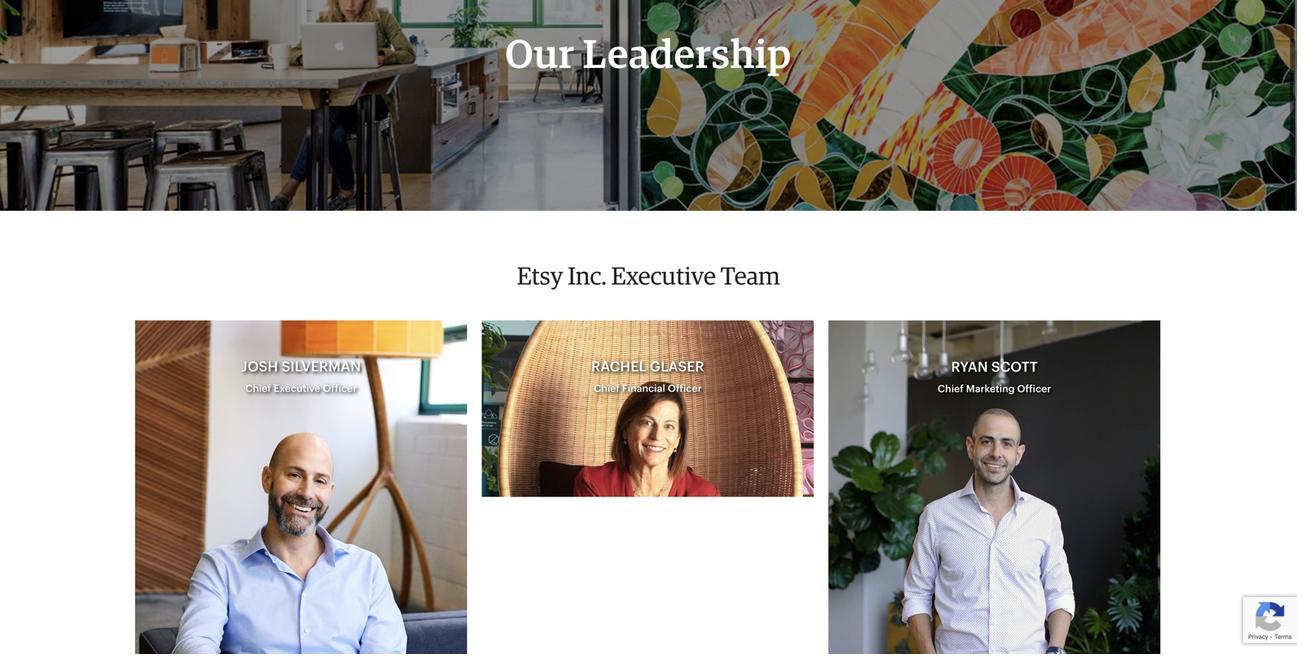 Task type: describe. For each thing, give the bounding box(es) containing it.
silverman
[[282, 360, 361, 374]]

1 vertical spatial executive
[[274, 384, 321, 394]]

chief executive officer
[[245, 384, 357, 394]]

chief for josh
[[245, 384, 271, 394]]

chief for rachel
[[594, 384, 620, 394]]

rachel glaser
[[592, 360, 705, 374]]

officer for ryan scott
[[1018, 384, 1052, 394]]

0 vertical spatial executive
[[612, 265, 716, 290]]

ryan scott
[[952, 361, 1038, 374]]

portrait image for scott
[[829, 321, 1161, 654]]

etsy inc. executive team
[[517, 265, 780, 290]]

scott
[[992, 361, 1038, 374]]

portrait image for glaser
[[482, 321, 814, 654]]

chief marketing officer
[[938, 384, 1052, 394]]

chief financial officer
[[594, 384, 702, 394]]

leadership
[[583, 36, 792, 76]]

officer for rachel glaser
[[668, 384, 702, 394]]

inc.
[[568, 265, 607, 290]]

ryan
[[952, 361, 988, 374]]

officer for josh silverman
[[323, 384, 357, 394]]



Task type: locate. For each thing, give the bounding box(es) containing it.
1 officer from the left
[[323, 384, 357, 394]]

portrait image
[[135, 321, 467, 654], [482, 321, 814, 654], [829, 321, 1161, 654]]

1 horizontal spatial portrait image
[[482, 321, 814, 654]]

3 officer from the left
[[1018, 384, 1052, 394]]

2 chief from the left
[[594, 384, 620, 394]]

team
[[721, 265, 780, 290]]

officer down silverman
[[323, 384, 357, 394]]

chief for ryan
[[938, 384, 964, 394]]

3 chief from the left
[[938, 384, 964, 394]]

1 horizontal spatial executive
[[612, 265, 716, 290]]

2 horizontal spatial portrait image
[[829, 321, 1161, 654]]

chief
[[245, 384, 271, 394], [594, 384, 620, 394], [938, 384, 964, 394]]

2 portrait image from the left
[[482, 321, 814, 654]]

0 horizontal spatial officer
[[323, 384, 357, 394]]

josh silverman
[[241, 360, 361, 374]]

executive
[[612, 265, 716, 290], [274, 384, 321, 394]]

rachel
[[592, 360, 647, 374]]

executive right inc.
[[612, 265, 716, 290]]

1 horizontal spatial officer
[[668, 384, 702, 394]]

officer
[[323, 384, 357, 394], [668, 384, 702, 394], [1018, 384, 1052, 394]]

portrait image for silverman
[[135, 321, 467, 654]]

chief down ryan
[[938, 384, 964, 394]]

officer down glaser on the right bottom
[[668, 384, 702, 394]]

glaser
[[650, 360, 705, 374]]

executive down the josh silverman
[[274, 384, 321, 394]]

etsy
[[517, 265, 564, 290]]

2 horizontal spatial chief
[[938, 384, 964, 394]]

1 portrait image from the left
[[135, 321, 467, 654]]

chief down rachel
[[594, 384, 620, 394]]

marketing
[[967, 384, 1015, 394]]

our leadership
[[506, 36, 792, 76]]

0 horizontal spatial executive
[[274, 384, 321, 394]]

0 horizontal spatial chief
[[245, 384, 271, 394]]

2 horizontal spatial officer
[[1018, 384, 1052, 394]]

chief down josh
[[245, 384, 271, 394]]

officer down scott
[[1018, 384, 1052, 394]]

financial
[[622, 384, 666, 394]]

3 portrait image from the left
[[829, 321, 1161, 654]]

1 horizontal spatial chief
[[594, 384, 620, 394]]

2 officer from the left
[[668, 384, 702, 394]]

0 horizontal spatial portrait image
[[135, 321, 467, 654]]

josh
[[241, 360, 278, 374]]

our
[[506, 36, 575, 76]]

1 chief from the left
[[245, 384, 271, 394]]



Task type: vqa. For each thing, say whether or not it's contained in the screenshot.
Chief related to Josh
yes



